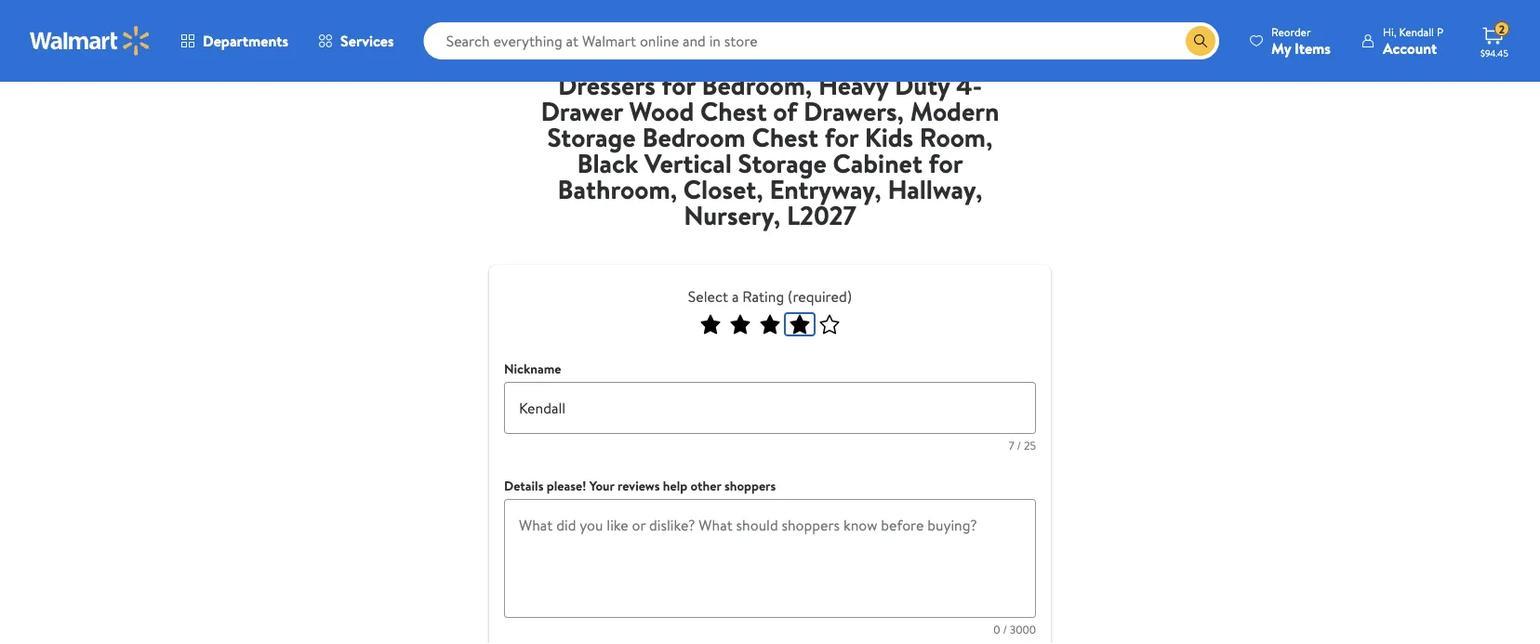 Task type: describe. For each thing, give the bounding box(es) containing it.
my
[[1272, 38, 1291, 58]]

2 horizontal spatial for
[[929, 145, 963, 181]]

Walmart Site-Wide search field
[[424, 22, 1219, 60]]

entryway,
[[770, 171, 882, 207]]

dressers
[[558, 67, 656, 103]]

nursery,
[[684, 197, 781, 233]]

bedroom
[[642, 119, 746, 155]]

0
[[994, 622, 1000, 638]]

cabinet
[[833, 145, 923, 181]]

/ for nickname
[[1017, 438, 1021, 453]]

7
[[1009, 438, 1015, 453]]

vertical
[[645, 145, 732, 181]]

dressers for bedroom, heavy duty 4- drawer wood chest of drawers, modern storage bedroom chest for kids room, black vertical storage cabinet for bathroom, closet, entryway, hallway, nursery, l2027
[[541, 67, 1000, 233]]

2
[[1499, 21, 1505, 37]]

1 horizontal spatial for
[[825, 119, 858, 155]]

drawer
[[541, 93, 623, 129]]

heavy
[[819, 67, 888, 103]]

3000
[[1010, 622, 1036, 638]]

of
[[773, 93, 797, 129]]

4-
[[956, 67, 982, 103]]

Details please! Your reviews help other shoppers text field
[[504, 499, 1036, 619]]

drawers,
[[804, 93, 904, 129]]

reorder
[[1272, 24, 1311, 40]]

search icon image
[[1193, 33, 1208, 48]]

shoppers
[[725, 477, 776, 495]]

0 horizontal spatial storage
[[547, 119, 636, 155]]

please!
[[547, 477, 586, 495]]

reviews
[[618, 477, 660, 495]]

/ for details please! your reviews help other shoppers
[[1003, 622, 1007, 638]]

p
[[1437, 24, 1444, 40]]

(required)
[[788, 286, 852, 307]]

your
[[589, 477, 614, 495]]

rating
[[743, 286, 784, 307]]

room,
[[920, 119, 993, 155]]

select
[[688, 286, 728, 307]]

details
[[504, 477, 544, 495]]

details please! your reviews help other shoppers
[[504, 477, 776, 495]]

a
[[732, 286, 739, 307]]

hi, kendall p account
[[1383, 24, 1444, 58]]

select a rating (required)
[[688, 286, 852, 307]]



Task type: vqa. For each thing, say whether or not it's contained in the screenshot.
the left ON
no



Task type: locate. For each thing, give the bounding box(es) containing it.
bathroom,
[[558, 171, 677, 207]]

chest
[[700, 93, 767, 129], [752, 119, 818, 155]]

departments button
[[166, 19, 303, 63]]

for
[[662, 67, 696, 103], [825, 119, 858, 155], [929, 145, 963, 181]]

write a review for dressers for bedroom, heavy duty 4-drawer wood chest of drawers, modern storage bedroom chest for kids room, black vertical storage cabinet for bathroom, closet, entryway, hallway, nursery, l2027 element
[[532, 67, 1008, 243]]

storage
[[547, 119, 636, 155], [738, 145, 827, 181]]

nickname
[[504, 360, 561, 378]]

7 / 25
[[1009, 438, 1036, 453]]

storage down 'dressers'
[[547, 119, 636, 155]]

Nickname text field
[[504, 382, 1036, 434]]

/
[[1017, 438, 1021, 453], [1003, 622, 1007, 638]]

chest left of
[[700, 93, 767, 129]]

hallway,
[[888, 171, 983, 207]]

reorder my items
[[1272, 24, 1331, 58]]

departments
[[203, 31, 288, 51]]

black
[[577, 145, 638, 181]]

kids
[[865, 119, 914, 155]]

kendall
[[1399, 24, 1434, 40]]

0 vertical spatial /
[[1017, 438, 1021, 453]]

other
[[691, 477, 721, 495]]

l2027
[[787, 197, 856, 233]]

25
[[1024, 438, 1036, 453]]

services
[[341, 31, 394, 51]]

account
[[1383, 38, 1437, 58]]

for left the kids at the right top
[[825, 119, 858, 155]]

storage down of
[[738, 145, 827, 181]]

1 horizontal spatial /
[[1017, 438, 1021, 453]]

Search search field
[[424, 22, 1219, 60]]

0 / 3000
[[994, 622, 1036, 638]]

walmart image
[[30, 26, 151, 56]]

$94.45
[[1481, 47, 1509, 59]]

duty
[[895, 67, 950, 103]]

modern
[[910, 93, 1000, 129]]

services button
[[303, 19, 409, 63]]

items
[[1295, 38, 1331, 58]]

wood
[[629, 93, 694, 129]]

closet,
[[684, 171, 763, 207]]

help
[[663, 477, 688, 495]]

hi,
[[1383, 24, 1397, 40]]

1 vertical spatial /
[[1003, 622, 1007, 638]]

/ right 7
[[1017, 438, 1021, 453]]

1 horizontal spatial storage
[[738, 145, 827, 181]]

0 horizontal spatial /
[[1003, 622, 1007, 638]]

/ right the 0
[[1003, 622, 1007, 638]]

for down modern on the right top
[[929, 145, 963, 181]]

for up the bedroom
[[662, 67, 696, 103]]

chest down the bedroom,
[[752, 119, 818, 155]]

0 horizontal spatial for
[[662, 67, 696, 103]]

bedroom,
[[702, 67, 812, 103]]



